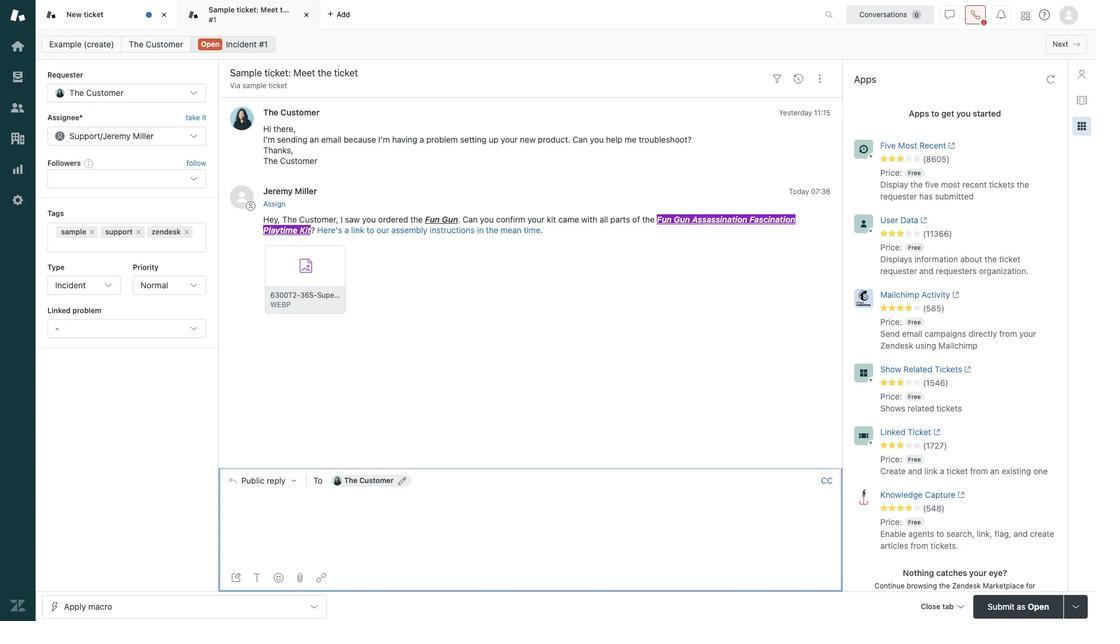 Task type: describe. For each thing, give the bounding box(es) containing it.
i
[[341, 214, 343, 225]]

free for email
[[908, 319, 921, 326]]

show related tickets image
[[854, 364, 873, 383]]

hi
[[263, 124, 271, 134]]

instructions
[[430, 225, 475, 235]]

1 horizontal spatial the customer link
[[263, 108, 320, 118]]

ticket actions image
[[815, 74, 825, 83]]

to for ? here's a link to our assembly instructions in the mean time.
[[367, 225, 374, 235]]

price: for display
[[880, 168, 902, 178]]

because
[[344, 135, 376, 145]]

tabs tab list
[[36, 0, 813, 30]]

you up in
[[480, 214, 494, 225]]

eye?
[[989, 569, 1007, 579]]

create
[[1030, 529, 1054, 539]]

the inside nothing catches your eye? continue browsing the zendesk marketplace for 600+ apps and integrations
[[939, 582, 950, 591]]

new ticket tab
[[36, 0, 178, 30]]

kit
[[547, 214, 556, 225]]

(opens in a new tab) image for user data
[[919, 217, 928, 224]]

#1 inside sample ticket: meet the ticket #1
[[209, 15, 216, 24]]

tab containing sample ticket: meet the ticket
[[178, 0, 320, 30]]

troubleshoot?
[[639, 135, 692, 145]]

(8605)
[[923, 154, 950, 164]]

linked problem
[[47, 306, 101, 315]]

of
[[632, 214, 640, 225]]

user data image
[[854, 215, 873, 234]]

zendesk support image
[[10, 8, 25, 23]]

normal
[[141, 280, 168, 290]]

recent
[[963, 180, 987, 190]]

search,
[[947, 529, 975, 539]]

the right customer@example.com icon
[[344, 477, 358, 486]]

sample ticket: meet the ticket #1
[[209, 5, 313, 24]]

0 horizontal spatial problem
[[72, 306, 101, 315]]

follow
[[187, 159, 206, 168]]

assign
[[263, 200, 286, 209]]

jeremy inside assignee* element
[[103, 131, 131, 141]]

and inside the price: free displays information about the ticket requester and requesters organization.
[[919, 266, 934, 276]]

example (create)
[[49, 39, 114, 49]]

knowledge capture link
[[880, 490, 1039, 504]]

1 horizontal spatial open
[[1028, 602, 1049, 612]]

apply macro
[[64, 602, 112, 612]]

close tab
[[921, 603, 954, 612]]

and inside price: free enable agents to search, link, flag, and create articles from tickets.
[[1014, 529, 1028, 539]]

marketplace
[[983, 582, 1024, 591]]

via
[[230, 81, 241, 90]]

displays
[[880, 254, 912, 264]]

help
[[606, 135, 623, 145]]

here's
[[317, 225, 342, 235]]

your up time.
[[528, 214, 545, 225]]

knowledge capture image
[[854, 490, 873, 509]]

five most recent
[[880, 141, 946, 151]]

ordered
[[378, 214, 408, 225]]

you right get
[[957, 108, 971, 119]]

remove image for support
[[135, 229, 142, 236]]

example
[[49, 39, 82, 49]]

open inside 'secondary' element
[[201, 40, 220, 49]]

ticket right via
[[269, 81, 287, 90]]

linked for linked ticket
[[880, 427, 906, 437]]

continue
[[875, 582, 905, 591]]

free for related
[[908, 394, 921, 401]]

your inside nothing catches your eye? continue browsing the zendesk marketplace for 600+ apps and integrations
[[969, 569, 987, 579]]

send
[[880, 329, 900, 339]]

from inside price: free send email campaigns directly from your zendesk using mailchimp
[[999, 329, 1017, 339]]

today 07:36
[[789, 188, 831, 196]]

next
[[1053, 40, 1068, 49]]

(11366)
[[923, 229, 952, 239]]

you right 'saw'
[[362, 214, 376, 225]]

tags
[[47, 209, 64, 218]]

the inside hi there, i'm sending an email because i'm having a problem setting up your new product. can you help me troubleshoot? thanks, the customer
[[263, 156, 278, 166]]

submit as open
[[988, 602, 1049, 612]]

nothing catches your eye? continue browsing the zendesk marketplace for 600+ apps and integrations
[[875, 569, 1036, 601]]

miller inside assignee* element
[[133, 131, 154, 141]]

4 stars. 548 reviews. element
[[880, 504, 1061, 515]]

secondary element
[[36, 33, 1096, 56]]

Public reply composer text field
[[224, 494, 837, 519]]

views image
[[10, 69, 25, 85]]

free for agents
[[908, 519, 921, 526]]

linked ticket image
[[854, 427, 873, 446]]

price: for create
[[880, 455, 902, 465]]

(opens in a new tab) image for mailchimp activity
[[950, 292, 959, 299]]

incident for incident #1
[[226, 39, 257, 49]]

draft mode image
[[231, 574, 241, 583]]

remove image
[[183, 229, 190, 236]]

linked for linked problem
[[47, 306, 71, 315]]

support
[[105, 227, 133, 236]]

show related tickets link
[[880, 364, 1039, 378]]

has
[[919, 191, 933, 202]]

as
[[1017, 602, 1026, 612]]

close image inside the new ticket tab
[[158, 9, 170, 21]]

(opens in a new tab) image for five most recent
[[946, 142, 955, 150]]

mailchimp inside price: free send email campaigns directly from your zendesk using mailchimp
[[939, 341, 978, 351]]

apps image
[[1077, 122, 1087, 131]]

show related tickets
[[880, 365, 962, 375]]

agents
[[908, 529, 934, 539]]

a inside price: free create and link a ticket from an existing one
[[940, 467, 944, 477]]

main element
[[0, 0, 36, 622]]

the inside 'link'
[[129, 39, 144, 49]]

enable
[[880, 529, 906, 539]]

apps
[[929, 592, 945, 601]]

you inside hi there, i'm sending an email because i'm having a problem setting up your new product. can you help me troubleshoot? thanks, the customer
[[590, 135, 604, 145]]

and inside nothing catches your eye? continue browsing the zendesk marketplace for 600+ apps and integrations
[[947, 592, 960, 601]]

2 i'm from the left
[[378, 135, 390, 145]]

tickets inside price: free display the five most recent tickets the requester has submitted
[[989, 180, 1015, 190]]

the up playtime
[[282, 214, 297, 225]]

customer context image
[[1077, 69, 1087, 79]]

support
[[69, 131, 100, 141]]

(opens in a new tab) image for show related tickets
[[962, 367, 971, 374]]

email inside hi there, i'm sending an email because i'm having a problem setting up your new product. can you help me troubleshoot? thanks, the customer
[[321, 135, 341, 145]]

the inside requester element
[[69, 88, 84, 98]]

format text image
[[253, 574, 262, 583]]

take it
[[186, 113, 206, 122]]

close tab button
[[916, 596, 969, 621]]

fascination
[[750, 214, 795, 225]]

fun gun assassination fascination playtime kit
[[263, 214, 795, 235]]

user data
[[880, 215, 919, 225]]

.
[[458, 214, 460, 225]]

the up 'hi' at the top
[[263, 108, 278, 118]]

customer inside hi there, i'm sending an email because i'm having a problem setting up your new product. can you help me troubleshoot? thanks, the customer
[[280, 156, 317, 166]]

followers
[[47, 159, 81, 168]]

today
[[789, 188, 809, 196]]

zendesk inside price: free send email campaigns directly from your zendesk using mailchimp
[[880, 341, 913, 351]]

an inside price: free create and link a ticket from an existing one
[[990, 467, 1000, 477]]

1 avatar image from the top
[[230, 107, 254, 131]]

hide composer image
[[526, 464, 535, 473]]

assignee* element
[[47, 127, 206, 146]]

organizations image
[[10, 131, 25, 146]]

show
[[880, 365, 901, 375]]

capture
[[925, 490, 956, 500]]

2 avatar image from the top
[[230, 186, 254, 210]]

close image inside tab
[[301, 9, 312, 21]]

apps for apps to get you started
[[909, 108, 929, 119]]

reporting image
[[10, 162, 25, 177]]

the up assembly
[[410, 214, 423, 225]]

0 vertical spatial to
[[931, 108, 939, 119]]

0 horizontal spatial sample
[[61, 227, 86, 236]]

started
[[973, 108, 1001, 119]]

requester element
[[47, 84, 206, 103]]

via sample ticket
[[230, 81, 287, 90]]

11:15
[[814, 109, 831, 118]]

mailchimp activity
[[880, 290, 950, 300]]

-
[[55, 324, 59, 334]]

0 vertical spatial sample
[[243, 81, 267, 90]]

price: free shows related tickets
[[880, 392, 962, 414]]

link inside the conversationlabel log
[[351, 225, 364, 235]]

five most recent image
[[854, 140, 873, 159]]

zendesk image
[[10, 599, 25, 614]]

came
[[558, 214, 579, 225]]

ticket right new
[[84, 10, 103, 19]]

#1 inside 'secondary' element
[[259, 39, 268, 49]]

customers image
[[10, 100, 25, 116]]

add button
[[320, 0, 357, 29]]

the right of
[[642, 214, 655, 225]]

about
[[960, 254, 982, 264]]

organization.
[[979, 266, 1029, 276]]

using
[[916, 341, 936, 351]]

remove image for sample
[[89, 229, 96, 236]]

price: for displays
[[880, 242, 902, 253]]

zendesk products image
[[1022, 12, 1030, 20]]

tickets
[[935, 365, 962, 375]]

take
[[186, 113, 200, 122]]

example (create) button
[[42, 36, 122, 53]]



Task type: vqa. For each thing, say whether or not it's contained in the screenshot.
ASSIGNEE
no



Task type: locate. For each thing, give the bounding box(es) containing it.
me
[[625, 135, 637, 145]]

1 vertical spatial avatar image
[[230, 186, 254, 210]]

sample
[[209, 5, 235, 14]]

1 horizontal spatial problem
[[426, 135, 458, 145]]

1 free from the top
[[908, 170, 921, 177]]

1 vertical spatial zendesk
[[952, 582, 981, 591]]

time.
[[524, 225, 543, 235]]

tickets up linked ticket link
[[937, 404, 962, 414]]

price: inside price: free create and link a ticket from an existing one
[[880, 455, 902, 465]]

(548)
[[923, 504, 945, 514]]

in
[[477, 225, 484, 235]]

0 horizontal spatial mailchimp
[[880, 290, 919, 300]]

Yesterday 11:15 text field
[[779, 109, 831, 118]]

an left existing
[[990, 467, 1000, 477]]

miller up customer,
[[295, 186, 317, 196]]

0 horizontal spatial remove image
[[89, 229, 96, 236]]

linked problem element
[[47, 320, 206, 339]]

1 vertical spatial linked
[[880, 427, 906, 437]]

4 free from the top
[[908, 394, 921, 401]]

(opens in a new tab) image
[[946, 142, 955, 150], [919, 217, 928, 224], [950, 292, 959, 299]]

the customer inside the conversationlabel log
[[263, 108, 320, 118]]

0 vertical spatial from
[[999, 329, 1017, 339]]

(opens in a new tab) image up 4 stars. 585 reviews. "element"
[[950, 292, 959, 299]]

the inside sample ticket: meet the ticket #1
[[280, 5, 291, 14]]

the customer inside requester element
[[69, 88, 124, 98]]

1 horizontal spatial can
[[573, 135, 588, 145]]

1 vertical spatial can
[[463, 214, 478, 225]]

600+
[[909, 592, 927, 601]]

requesters
[[936, 266, 977, 276]]

1 horizontal spatial jeremy
[[263, 186, 293, 196]]

a
[[420, 135, 424, 145], [344, 225, 349, 235], [940, 467, 944, 477]]

Today 07:36 text field
[[789, 188, 831, 196]]

customer inside requester element
[[86, 88, 124, 98]]

mailchimp down the displays
[[880, 290, 919, 300]]

2 remove image from the left
[[135, 229, 142, 236]]

sample down tags
[[61, 227, 86, 236]]

2 close image from the left
[[301, 9, 312, 21]]

close image
[[158, 9, 170, 21], [301, 9, 312, 21]]

incident button
[[47, 276, 121, 295]]

zendesk down send
[[880, 341, 913, 351]]

2 vertical spatial (opens in a new tab) image
[[956, 492, 965, 499]]

email inside price: free send email campaigns directly from your zendesk using mailchimp
[[902, 329, 923, 339]]

2 vertical spatial a
[[940, 467, 944, 477]]

incident down ticket:
[[226, 39, 257, 49]]

price: free create and link a ticket from an existing one
[[880, 455, 1048, 477]]

0 vertical spatial jeremy
[[103, 131, 131, 141]]

5 free from the top
[[908, 456, 921, 464]]

2 gun from the left
[[674, 214, 690, 225]]

remove image left 'support'
[[89, 229, 96, 236]]

0 vertical spatial problem
[[426, 135, 458, 145]]

0 vertical spatial avatar image
[[230, 107, 254, 131]]

miller inside jeremy miller assign
[[295, 186, 317, 196]]

recent
[[920, 141, 946, 151]]

2 vertical spatial to
[[937, 529, 944, 539]]

and up tab
[[947, 592, 960, 601]]

1 horizontal spatial link
[[925, 467, 938, 477]]

to for price: free enable agents to search, link, flag, and create articles from tickets.
[[937, 529, 944, 539]]

an inside hi there, i'm sending an email because i'm having a problem setting up your new product. can you help me troubleshoot? thanks, the customer
[[310, 135, 319, 145]]

i'm down 'hi' at the top
[[263, 135, 275, 145]]

get started image
[[10, 39, 25, 54]]

kit
[[300, 225, 311, 235]]

the up the 'organization.'
[[985, 254, 997, 264]]

a inside hi there, i'm sending an email because i'm having a problem setting up your new product. can you help me troubleshoot? thanks, the customer
[[420, 135, 424, 145]]

remove image right 'support'
[[135, 229, 142, 236]]

requester down display at top
[[880, 191, 917, 202]]

assembly
[[391, 225, 428, 235]]

07:36
[[811, 188, 831, 196]]

price: up create
[[880, 455, 902, 465]]

the right in
[[486, 225, 498, 235]]

your inside hi there, i'm sending an email because i'm having a problem setting up your new product. can you help me troubleshoot? thanks, the customer
[[501, 135, 518, 145]]

1 horizontal spatial gun
[[674, 214, 690, 225]]

price: up the displays
[[880, 242, 902, 253]]

integrations
[[962, 592, 1001, 601]]

the down the thanks,
[[263, 156, 278, 166]]

yesterday 11:15
[[779, 109, 831, 118]]

1 vertical spatial tickets
[[937, 404, 962, 414]]

to left get
[[931, 108, 939, 119]]

free inside price: free send email campaigns directly from your zendesk using mailchimp
[[908, 319, 921, 326]]

miller right /
[[133, 131, 154, 141]]

1 vertical spatial sample
[[61, 227, 86, 236]]

insert emojis image
[[274, 574, 283, 583]]

to
[[313, 476, 323, 486]]

(opens in a new tab) image
[[962, 367, 971, 374], [931, 429, 940, 436], [956, 492, 965, 499]]

1 vertical spatial to
[[367, 225, 374, 235]]

1 horizontal spatial linked
[[880, 427, 906, 437]]

gun left the assassination
[[674, 214, 690, 225]]

requester inside the price: free displays information about the ticket requester and requesters organization.
[[880, 266, 917, 276]]

and right flag,
[[1014, 529, 1028, 539]]

incident #1
[[226, 39, 268, 49]]

to up tickets.
[[937, 529, 944, 539]]

0 horizontal spatial zendesk
[[880, 341, 913, 351]]

3 stars. 11366 reviews. element
[[880, 229, 1061, 239]]

conversations
[[859, 10, 907, 19]]

free up related
[[908, 394, 921, 401]]

free for the
[[908, 170, 921, 177]]

1 horizontal spatial fun
[[657, 214, 672, 225]]

shows
[[880, 404, 906, 414]]

priority
[[133, 263, 159, 272]]

flag,
[[995, 529, 1011, 539]]

ticket inside price: free create and link a ticket from an existing one
[[947, 467, 968, 477]]

0 vertical spatial #1
[[209, 15, 216, 24]]

3 price: from the top
[[880, 317, 902, 327]]

0 horizontal spatial an
[[310, 135, 319, 145]]

saw
[[345, 214, 360, 225]]

knowledge capture
[[880, 490, 956, 500]]

events image
[[794, 74, 803, 83]]

to left our
[[367, 225, 374, 235]]

free up "agents"
[[908, 519, 921, 526]]

(opens in a new tab) image up the (11366)
[[919, 217, 928, 224]]

campaigns
[[925, 329, 966, 339]]

(opens in a new tab) image for linked ticket
[[931, 429, 940, 436]]

a up capture
[[940, 467, 944, 477]]

the up has
[[911, 180, 923, 190]]

and inside price: free create and link a ticket from an existing one
[[908, 467, 922, 477]]

public reply
[[241, 477, 286, 486]]

can inside hi there, i'm sending an email because i'm having a problem setting up your new product. can you help me troubleshoot? thanks, the customer
[[573, 135, 588, 145]]

(opens in a new tab) image up 4 stars. 548 reviews. 'element'
[[956, 492, 965, 499]]

0 horizontal spatial can
[[463, 214, 478, 225]]

price: free enable agents to search, link, flag, and create articles from tickets.
[[880, 518, 1054, 551]]

fun right of
[[657, 214, 672, 225]]

0 horizontal spatial a
[[344, 225, 349, 235]]

public
[[241, 477, 265, 486]]

customer@example.com image
[[332, 477, 342, 486]]

email up using
[[902, 329, 923, 339]]

next button
[[1046, 35, 1087, 54]]

#1 down sample on the left of the page
[[209, 15, 216, 24]]

thanks,
[[263, 145, 293, 156]]

submit
[[988, 602, 1015, 612]]

0 horizontal spatial jeremy
[[103, 131, 131, 141]]

jeremy up assign
[[263, 186, 293, 196]]

1 i'm from the left
[[263, 135, 275, 145]]

browsing
[[907, 582, 937, 591]]

0 vertical spatial tickets
[[989, 180, 1015, 190]]

0 vertical spatial the customer link
[[121, 36, 191, 53]]

Subject field
[[228, 66, 764, 80]]

the customer inside 'secondary' element
[[129, 39, 183, 49]]

1 vertical spatial requester
[[880, 266, 917, 276]]

from inside price: free enable agents to search, link, flag, and create articles from tickets.
[[911, 541, 928, 551]]

(1546)
[[923, 378, 949, 388]]

free inside the price: free displays information about the ticket requester and requesters organization.
[[908, 244, 921, 251]]

problem left setting
[[426, 135, 458, 145]]

free inside price: free create and link a ticket from an existing one
[[908, 456, 921, 464]]

link up capture
[[925, 467, 938, 477]]

4 stars. 585 reviews. element
[[880, 304, 1061, 314]]

1 horizontal spatial #1
[[259, 39, 268, 49]]

0 horizontal spatial apps
[[854, 74, 877, 85]]

1 horizontal spatial miller
[[295, 186, 317, 196]]

2 fun from the left
[[657, 214, 672, 225]]

free for information
[[908, 244, 921, 251]]

(opens in a new tab) image inside show related tickets link
[[962, 367, 971, 374]]

i'm left "having"
[[378, 135, 390, 145]]

(opens in a new tab) image for knowledge capture
[[956, 492, 965, 499]]

free inside price: free enable agents to search, link, flag, and create articles from tickets.
[[908, 519, 921, 526]]

1 horizontal spatial mailchimp
[[939, 341, 978, 351]]

five
[[925, 180, 939, 190]]

avatar image left assign
[[230, 186, 254, 210]]

0 vertical spatial an
[[310, 135, 319, 145]]

the customer link up 'there,'
[[263, 108, 320, 118]]

free down ticket
[[908, 456, 921, 464]]

0 horizontal spatial i'm
[[263, 135, 275, 145]]

from right directly
[[999, 329, 1017, 339]]

linked
[[47, 306, 71, 315], [880, 427, 906, 437]]

one
[[1034, 467, 1048, 477]]

3 stars. 8605 reviews. element
[[880, 154, 1061, 165]]

6 free from the top
[[908, 519, 921, 526]]

2 price: from the top
[[880, 242, 902, 253]]

1 price: from the top
[[880, 168, 902, 178]]

most
[[898, 141, 917, 151]]

1 vertical spatial miller
[[295, 186, 317, 196]]

conversationlabel log
[[218, 97, 842, 469]]

price: for send
[[880, 317, 902, 327]]

0 horizontal spatial the customer link
[[121, 36, 191, 53]]

filter image
[[773, 74, 782, 83]]

1 vertical spatial incident
[[55, 280, 86, 290]]

1 vertical spatial mailchimp
[[939, 341, 978, 351]]

linked down shows
[[880, 427, 906, 437]]

tickets right recent
[[989, 180, 1015, 190]]

five most recent link
[[880, 140, 1039, 154]]

incident inside "popup button"
[[55, 280, 86, 290]]

6 price: from the top
[[880, 518, 902, 528]]

requester
[[47, 71, 83, 79]]

0 vertical spatial (opens in a new tab) image
[[946, 142, 955, 150]]

your right up
[[501, 135, 518, 145]]

the customer down requester
[[69, 88, 124, 98]]

your inside price: free send email campaigns directly from your zendesk using mailchimp
[[1019, 329, 1036, 339]]

1 horizontal spatial an
[[990, 467, 1000, 477]]

0 horizontal spatial tickets
[[937, 404, 962, 414]]

close image left sample on the left of the page
[[158, 9, 170, 21]]

price: for shows
[[880, 392, 902, 402]]

sample right via
[[243, 81, 267, 90]]

reply
[[267, 477, 286, 486]]

the right recent
[[1017, 180, 1029, 190]]

user
[[880, 215, 898, 225]]

notifications image
[[997, 10, 1006, 19]]

incident down type
[[55, 280, 86, 290]]

1 vertical spatial link
[[925, 467, 938, 477]]

(opens in a new tab) image inside linked ticket link
[[931, 429, 940, 436]]

0 horizontal spatial email
[[321, 135, 341, 145]]

1 horizontal spatial from
[[970, 467, 988, 477]]

an right sending
[[310, 135, 319, 145]]

can right .
[[463, 214, 478, 225]]

free for and
[[908, 456, 921, 464]]

0 vertical spatial requester
[[880, 191, 917, 202]]

to inside the conversationlabel log
[[367, 225, 374, 235]]

webp link
[[265, 245, 346, 315]]

ticket right meet
[[293, 5, 313, 14]]

hey,
[[263, 214, 280, 225]]

apps left get
[[909, 108, 929, 119]]

avatar image
[[230, 107, 254, 131], [230, 186, 254, 210]]

1 vertical spatial apps
[[909, 108, 929, 119]]

1 horizontal spatial remove image
[[135, 229, 142, 236]]

free inside price: free display the five most recent tickets the requester has submitted
[[908, 170, 921, 177]]

gun inside fun gun assassination fascination playtime kit
[[674, 214, 690, 225]]

your right directly
[[1019, 329, 1036, 339]]

link
[[351, 225, 364, 235], [925, 467, 938, 477]]

related
[[904, 365, 933, 375]]

0 vertical spatial link
[[351, 225, 364, 235]]

requester inside price: free display the five most recent tickets the requester has submitted
[[880, 191, 917, 202]]

1 vertical spatial the customer link
[[263, 108, 320, 118]]

add link (cmd k) image
[[317, 574, 326, 583]]

apps right ticket actions "image"
[[854, 74, 877, 85]]

user data link
[[880, 215, 1039, 229]]

0 vertical spatial open
[[201, 40, 220, 49]]

ticket up the 'organization.'
[[999, 254, 1021, 264]]

1 vertical spatial jeremy
[[263, 186, 293, 196]]

0 horizontal spatial incident
[[55, 280, 86, 290]]

3 stars. 1546 reviews. element
[[880, 378, 1061, 389]]

1 vertical spatial open
[[1028, 602, 1049, 612]]

here's a link to our assembly instructions in the mean time. link
[[317, 225, 543, 235]]

0 horizontal spatial open
[[201, 40, 220, 49]]

to inside price: free enable agents to search, link, flag, and create articles from tickets.
[[937, 529, 944, 539]]

2 requester from the top
[[880, 266, 917, 276]]

the customer right customer@example.com icon
[[344, 477, 394, 486]]

knowledge image
[[1077, 95, 1087, 105]]

from down 3 stars. 1727 reviews. 'element'
[[970, 467, 988, 477]]

1 horizontal spatial tickets
[[989, 180, 1015, 190]]

followers element
[[47, 170, 206, 189]]

/
[[100, 131, 103, 141]]

1 horizontal spatial close image
[[301, 9, 312, 21]]

directly
[[969, 329, 997, 339]]

1 horizontal spatial apps
[[909, 108, 929, 119]]

0 horizontal spatial from
[[911, 541, 928, 551]]

info on adding followers image
[[84, 159, 94, 168]]

free up the displays
[[908, 244, 921, 251]]

(opens in a new tab) image inside user data link
[[919, 217, 928, 224]]

mailchimp activity image
[[854, 289, 873, 308]]

problem down incident "popup button"
[[72, 306, 101, 315]]

and right create
[[908, 467, 922, 477]]

0 vertical spatial mailchimp
[[880, 290, 919, 300]]

1 horizontal spatial sample
[[243, 81, 267, 90]]

(create)
[[84, 39, 114, 49]]

1 horizontal spatial email
[[902, 329, 923, 339]]

1 gun from the left
[[442, 214, 458, 225]]

new
[[66, 10, 82, 19]]

price: inside price: free send email campaigns directly from your zendesk using mailchimp
[[880, 317, 902, 327]]

1 vertical spatial from
[[970, 467, 988, 477]]

1 remove image from the left
[[89, 229, 96, 236]]

mailchimp down campaigns
[[939, 341, 978, 351]]

1 vertical spatial (opens in a new tab) image
[[919, 217, 928, 224]]

you left help
[[590, 135, 604, 145]]

tickets
[[989, 180, 1015, 190], [937, 404, 962, 414]]

fun up here's a link to our assembly instructions in the mean time. link
[[425, 214, 440, 225]]

2 horizontal spatial from
[[999, 329, 1017, 339]]

zendesk up integrations
[[952, 582, 981, 591]]

zendesk
[[880, 341, 913, 351], [952, 582, 981, 591]]

the right meet
[[280, 5, 291, 14]]

avatar image left 'hi' at the top
[[230, 107, 254, 131]]

macro
[[88, 602, 112, 612]]

1 close image from the left
[[158, 9, 170, 21]]

information
[[915, 254, 958, 264]]

1 requester from the top
[[880, 191, 917, 202]]

1 fun from the left
[[425, 214, 440, 225]]

price: inside the price: free displays information about the ticket requester and requesters organization.
[[880, 242, 902, 253]]

problem inside hi there, i'm sending an email because i'm having a problem setting up your new product. can you help me troubleshoot? thanks, the customer
[[426, 135, 458, 145]]

(opens in a new tab) image up '(8605)'
[[946, 142, 955, 150]]

zendesk inside nothing catches your eye? continue browsing the zendesk marketplace for 600+ apps and integrations
[[952, 582, 981, 591]]

the customer up 'there,'
[[263, 108, 320, 118]]

2 horizontal spatial a
[[940, 467, 944, 477]]

4 price: from the top
[[880, 392, 902, 402]]

1 vertical spatial a
[[344, 225, 349, 235]]

cc
[[821, 476, 833, 486]]

ticket inside the price: free displays information about the ticket requester and requesters organization.
[[999, 254, 1021, 264]]

activity
[[922, 290, 950, 300]]

tickets.
[[931, 541, 959, 551]]

free up display at top
[[908, 170, 921, 177]]

1 horizontal spatial zendesk
[[952, 582, 981, 591]]

tickets inside price: free shows related tickets
[[937, 404, 962, 414]]

ticket inside sample ticket: meet the ticket #1
[[293, 5, 313, 14]]

close
[[921, 603, 941, 612]]

up
[[489, 135, 499, 145]]

link,
[[977, 529, 992, 539]]

gun up instructions
[[442, 214, 458, 225]]

apps to get you started
[[909, 108, 1001, 119]]

your left eye?
[[969, 569, 987, 579]]

email left because
[[321, 135, 341, 145]]

data
[[901, 215, 919, 225]]

parts
[[610, 214, 630, 225]]

1 vertical spatial problem
[[72, 306, 101, 315]]

button displays agent's chat status as invisible. image
[[945, 10, 955, 19]]

#1 down sample ticket: meet the ticket #1
[[259, 39, 268, 49]]

0 horizontal spatial linked
[[47, 306, 71, 315]]

(opens in a new tab) image inside five most recent link
[[946, 142, 955, 150]]

0 horizontal spatial #1
[[209, 15, 216, 24]]

the
[[280, 5, 291, 14], [911, 180, 923, 190], [1017, 180, 1029, 190], [410, 214, 423, 225], [642, 214, 655, 225], [486, 225, 498, 235], [985, 254, 997, 264], [939, 582, 950, 591]]

1 vertical spatial (opens in a new tab) image
[[931, 429, 940, 436]]

2 vertical spatial (opens in a new tab) image
[[950, 292, 959, 299]]

price: inside price: free enable agents to search, link, flag, and create articles from tickets.
[[880, 518, 902, 528]]

jeremy right support
[[103, 131, 131, 141]]

0 vertical spatial zendesk
[[880, 341, 913, 351]]

tab
[[178, 0, 320, 30]]

the down requester
[[69, 88, 84, 98]]

get help image
[[1039, 9, 1050, 20]]

meet
[[261, 5, 278, 14]]

ticket up knowledge capture 'link' at the right
[[947, 467, 968, 477]]

(opens in a new tab) image up (1727)
[[931, 429, 940, 436]]

1 vertical spatial an
[[990, 467, 1000, 477]]

price: inside price: free display the five most recent tickets the requester has submitted
[[880, 168, 902, 178]]

apps for apps
[[854, 74, 877, 85]]

0 vertical spatial email
[[321, 135, 341, 145]]

(opens in a new tab) image inside knowledge capture 'link'
[[956, 492, 965, 499]]

1 vertical spatial email
[[902, 329, 923, 339]]

fun inside fun gun assassination fascination playtime kit
[[657, 214, 672, 225]]

assignee*
[[47, 113, 83, 122]]

2 free from the top
[[908, 244, 921, 251]]

a down 'saw'
[[344, 225, 349, 235]]

jeremy inside jeremy miller assign
[[263, 186, 293, 196]]

conversations button
[[847, 5, 934, 24]]

displays possible ticket submission types image
[[1071, 603, 1081, 612]]

0 horizontal spatial gun
[[442, 214, 458, 225]]

admin image
[[10, 193, 25, 208]]

new ticket
[[66, 10, 103, 19]]

related
[[908, 404, 934, 414]]

jeremy miller assign
[[263, 186, 317, 209]]

0 vertical spatial apps
[[854, 74, 877, 85]]

0 vertical spatial (opens in a new tab) image
[[962, 367, 971, 374]]

price: up the 'enable'
[[880, 518, 902, 528]]

? here's a link to our assembly instructions in the mean time.
[[311, 225, 543, 235]]

linked up -
[[47, 306, 71, 315]]

remove image
[[89, 229, 96, 236], [135, 229, 142, 236]]

0 vertical spatial incident
[[226, 39, 257, 49]]

0 horizontal spatial miller
[[133, 131, 154, 141]]

(opens in a new tab) image inside mailchimp activity link
[[950, 292, 959, 299]]

cc button
[[821, 476, 833, 487]]

0 vertical spatial a
[[420, 135, 424, 145]]

price: for enable
[[880, 518, 902, 528]]

the inside the price: free displays information about the ticket requester and requesters organization.
[[985, 254, 997, 264]]

link down 'saw'
[[351, 225, 364, 235]]

free inside price: free shows related tickets
[[908, 394, 921, 401]]

the up apps at bottom right
[[939, 582, 950, 591]]

link inside price: free create and link a ticket from an existing one
[[925, 467, 938, 477]]

problem
[[426, 135, 458, 145], [72, 306, 101, 315]]

open down sample on the left of the page
[[201, 40, 220, 49]]

1 horizontal spatial a
[[420, 135, 424, 145]]

0 horizontal spatial link
[[351, 225, 364, 235]]

5 price: from the top
[[880, 455, 902, 465]]

ticket
[[293, 5, 313, 14], [84, 10, 103, 19], [269, 81, 287, 90], [999, 254, 1021, 264], [947, 467, 968, 477]]

price: up shows
[[880, 392, 902, 402]]

1 horizontal spatial i'm
[[378, 135, 390, 145]]

the customer right (create) at the top of page
[[129, 39, 183, 49]]

incident for incident
[[55, 280, 86, 290]]

you
[[957, 108, 971, 119], [590, 135, 604, 145], [362, 214, 376, 225], [480, 214, 494, 225]]

0 horizontal spatial close image
[[158, 9, 170, 21]]

incident inside 'secondary' element
[[226, 39, 257, 49]]

0 vertical spatial linked
[[47, 306, 71, 315]]

sending
[[277, 135, 307, 145]]

the customer link inside 'secondary' element
[[121, 36, 191, 53]]

edit user image
[[398, 477, 407, 486]]

2 vertical spatial from
[[911, 541, 928, 551]]

the right (create) at the top of page
[[129, 39, 144, 49]]

can right product.
[[573, 135, 588, 145]]

3 stars. 1727 reviews. element
[[880, 441, 1061, 452]]

0 vertical spatial miller
[[133, 131, 154, 141]]

customer inside 'secondary' element
[[146, 39, 183, 49]]

take it button
[[186, 112, 206, 124]]

price: inside price: free shows related tickets
[[880, 392, 902, 402]]

from inside price: free create and link a ticket from an existing one
[[970, 467, 988, 477]]

the customer link up requester element
[[121, 36, 191, 53]]

from down "agents"
[[911, 541, 928, 551]]

1 horizontal spatial incident
[[226, 39, 257, 49]]

add attachment image
[[295, 574, 305, 583]]

free up using
[[908, 319, 921, 326]]

3 free from the top
[[908, 319, 921, 326]]



